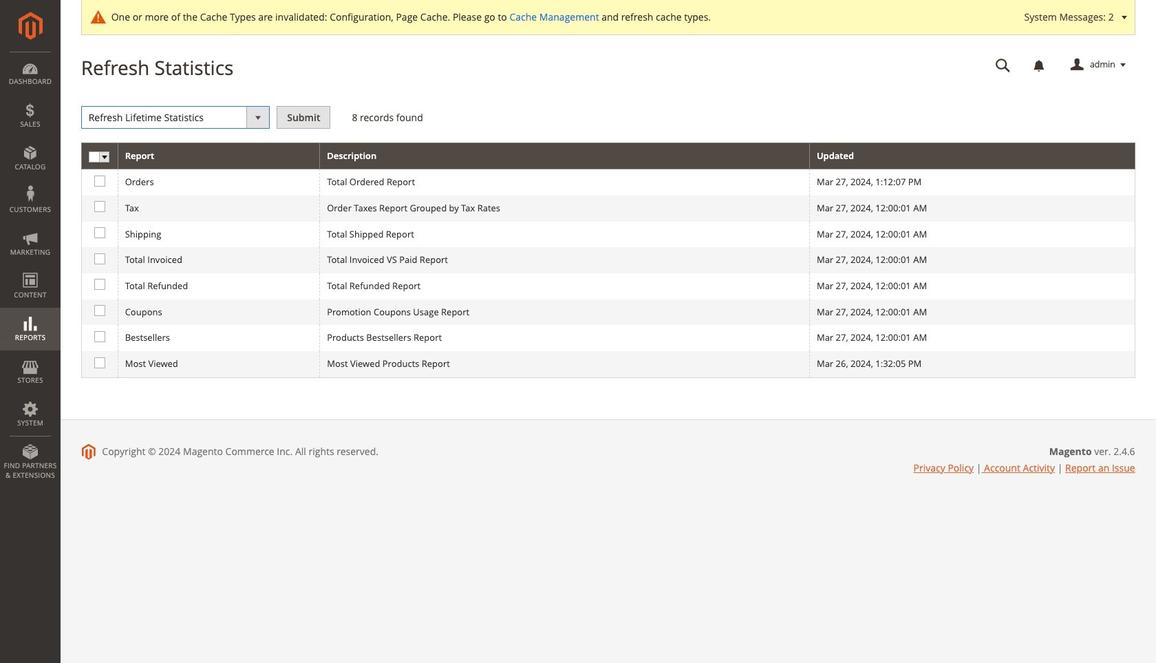 Task type: locate. For each thing, give the bounding box(es) containing it.
menu bar
[[0, 52, 61, 487]]

None checkbox
[[94, 175, 103, 184], [94, 201, 103, 210], [94, 227, 103, 236], [94, 279, 103, 288], [94, 331, 103, 340], [94, 175, 103, 184], [94, 201, 103, 210], [94, 227, 103, 236], [94, 279, 103, 288], [94, 331, 103, 340]]

None checkbox
[[94, 253, 103, 262], [94, 305, 103, 314], [94, 357, 103, 366], [94, 253, 103, 262], [94, 305, 103, 314], [94, 357, 103, 366]]

None text field
[[987, 53, 1021, 77]]



Task type: describe. For each thing, give the bounding box(es) containing it.
magento admin panel image
[[18, 12, 42, 40]]



